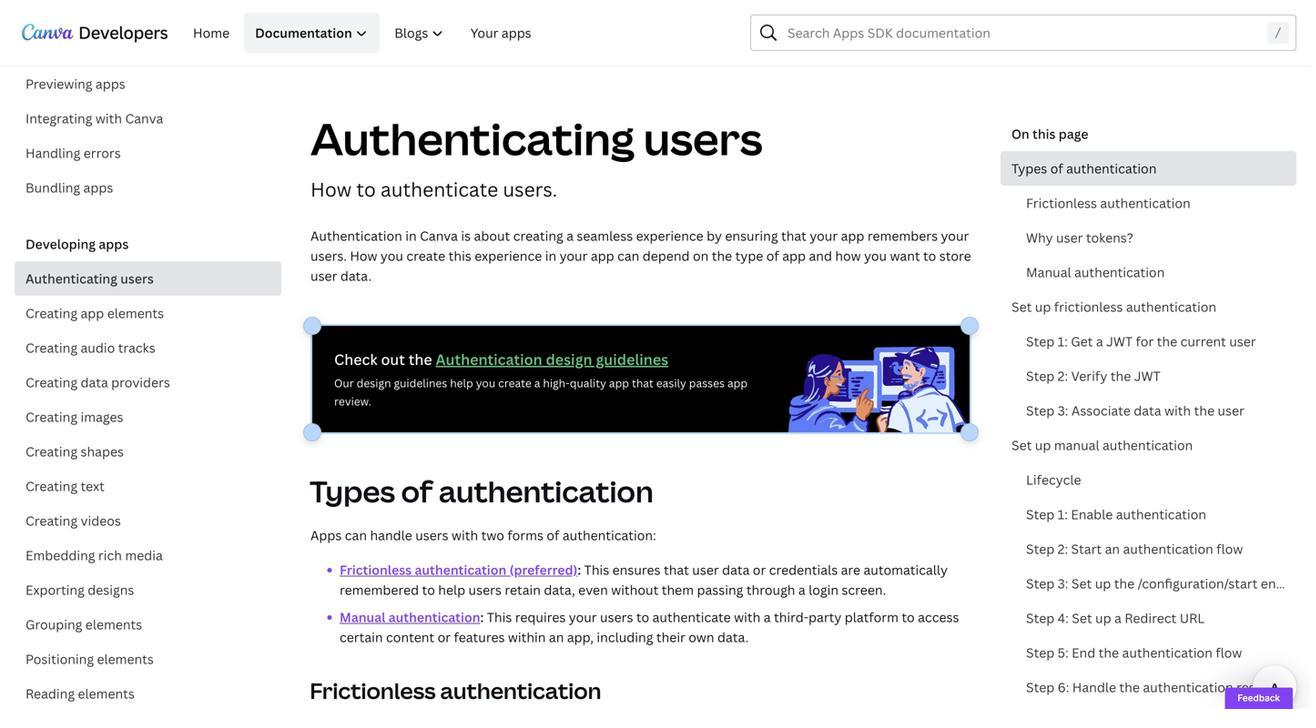 Task type: locate. For each thing, give the bounding box(es) containing it.
step inside step 1: enable authentication link
[[1027, 506, 1055, 523]]

experience up depend
[[636, 227, 704, 245]]

for
[[1136, 333, 1154, 350]]

this inside this ensures that user data or credentials are automatically remembered to help users retain data, even without them passing through a login screen.
[[584, 562, 610, 579]]

1 vertical spatial this
[[449, 247, 472, 265]]

0 horizontal spatial :
[[480, 609, 484, 626]]

4 step from the top
[[1027, 506, 1055, 523]]

exporting designs link
[[15, 573, 281, 608]]

to inside this ensures that user data or credentials are automatically remembered to help users retain data, even without them passing through a login screen.
[[422, 582, 435, 599]]

app
[[841, 227, 865, 245], [591, 247, 614, 265], [783, 247, 806, 265], [81, 305, 104, 322], [609, 376, 629, 391], [728, 376, 748, 391]]

1 horizontal spatial create
[[498, 376, 532, 391]]

elements inside 'link'
[[85, 616, 142, 633]]

jwt for a
[[1107, 333, 1133, 350]]

authentication up step 1: get a jwt for the current user link at right
[[1127, 298, 1217, 316]]

0 horizontal spatial that
[[632, 376, 654, 391]]

1 vertical spatial data.
[[718, 629, 749, 646]]

frictionless up the remembered on the left bottom of page
[[340, 562, 412, 579]]

step 1: enable authentication
[[1027, 506, 1207, 523]]

1 vertical spatial flow
[[1216, 644, 1243, 662]]

create
[[407, 247, 446, 265], [498, 376, 532, 391]]

2 step from the top
[[1027, 368, 1055, 385]]

app right quality
[[609, 376, 629, 391]]

step up step 4: set up a redirect url
[[1027, 575, 1055, 592]]

0 vertical spatial 3:
[[1058, 402, 1069, 419]]

creating up creating images
[[26, 374, 77, 391]]

embedding rich media link
[[15, 538, 281, 573]]

9 step from the top
[[1027, 679, 1055, 696]]

that left easily
[[632, 376, 654, 391]]

of down on this page
[[1051, 160, 1064, 177]]

7 creating from the top
[[26, 512, 77, 530]]

data up set up manual authentication link
[[1134, 402, 1162, 419]]

apps down errors
[[83, 179, 113, 196]]

0 horizontal spatial create
[[407, 247, 446, 265]]

0 horizontal spatial can
[[345, 527, 367, 544]]

frictionless authentication down the features
[[310, 676, 602, 706]]

a inside this ensures that user data or credentials are automatically remembered to help users retain data, even without them passing through a login screen.
[[799, 582, 806, 599]]

users.
[[503, 176, 558, 202], [311, 247, 347, 265]]

0 vertical spatial 2:
[[1058, 368, 1068, 385]]

/configuration/start
[[1138, 575, 1258, 592]]

apps up integrating with canva
[[96, 75, 125, 92]]

or up through
[[753, 562, 766, 579]]

1 vertical spatial canva
[[420, 227, 458, 245]]

0 vertical spatial help
[[450, 376, 473, 391]]

previewing
[[26, 75, 92, 92]]

remembers
[[868, 227, 938, 245]]

the up step 4: set up a redirect url
[[1115, 575, 1135, 592]]

types down on
[[1012, 160, 1048, 177]]

guidelines
[[596, 350, 669, 369], [394, 376, 447, 391]]

users. inside authenticating users how to authenticate users.
[[503, 176, 558, 202]]

0 horizontal spatial canva
[[125, 110, 163, 127]]

0 vertical spatial authenticating
[[311, 108, 635, 168]]

guidelines up easily
[[596, 350, 669, 369]]

data. inside 'authentication in canva is about creating a seamless experience by ensuring that your app remembers your users. how you create this experience in your app can depend on the type of app and how you want to store user data.'
[[340, 267, 372, 285]]

jwt
[[1107, 333, 1133, 350], [1135, 368, 1161, 385]]

up up 'end'
[[1096, 610, 1112, 627]]

features
[[454, 629, 505, 646]]

canva up handling errors link
[[125, 110, 163, 127]]

your down seamless
[[560, 247, 588, 265]]

6 creating from the top
[[26, 478, 77, 495]]

user up the passing
[[692, 562, 719, 579]]

two
[[481, 527, 505, 544]]

guidelines down the out at the left of the page
[[394, 376, 447, 391]]

retain
[[505, 582, 541, 599]]

flow up result
[[1216, 644, 1243, 662]]

step 2: verify the jwt
[[1027, 368, 1161, 385]]

0 horizontal spatial experience
[[475, 247, 542, 265]]

1: left the enable
[[1058, 506, 1068, 523]]

2 horizontal spatial you
[[864, 247, 887, 265]]

flow
[[1217, 541, 1244, 558], [1216, 644, 1243, 662]]

or right content
[[438, 629, 451, 646]]

1 vertical spatial 2:
[[1058, 541, 1068, 558]]

1 vertical spatial help
[[438, 582, 466, 599]]

0 vertical spatial this
[[584, 562, 610, 579]]

app up creating audio tracks
[[81, 305, 104, 322]]

step left the "start"
[[1027, 541, 1055, 558]]

a inside 'authentication in canva is about creating a seamless experience by ensuring that your app remembers your users. how you create this experience in your app can depend on the type of app and how you want to store user data.'
[[567, 227, 574, 245]]

0 vertical spatial :
[[578, 562, 581, 579]]

creating for creating shapes
[[26, 443, 77, 460]]

login
[[809, 582, 839, 599]]

remembered
[[340, 582, 419, 599]]

1 horizontal spatial that
[[664, 562, 689, 579]]

apps for your apps
[[502, 24, 532, 41]]

0 horizontal spatial or
[[438, 629, 451, 646]]

that inside 'authentication in canva is about creating a seamless experience by ensuring that your app remembers your users. how you create this experience in your app can depend on the type of app and how you want to store user data.'
[[782, 227, 807, 245]]

this inside "this requires your users to authenticate with a third-party platform to access certain content or features within an app, including their own data."
[[487, 609, 512, 626]]

0 horizontal spatial in
[[406, 227, 417, 245]]

a
[[567, 227, 574, 245], [1097, 333, 1104, 350], [534, 376, 541, 391], [799, 582, 806, 599], [764, 609, 771, 626], [1115, 610, 1122, 627]]

help inside check out the authentication design guidelines our design guidelines help you create a high-quality app that easily passes app review.
[[450, 376, 473, 391]]

data. inside "this requires your users to authenticate with a third-party platform to access certain content or features within an app, including their own data."
[[718, 629, 749, 646]]

authentication design guidelines link
[[436, 350, 669, 369]]

own
[[689, 629, 715, 646]]

reading elements
[[26, 685, 135, 703]]

step inside step 3: associate data with the user link
[[1027, 402, 1055, 419]]

grouping elements link
[[15, 608, 281, 642]]

step 1: get a jwt for the current user link
[[1016, 324, 1297, 359]]

a inside "this requires your users to authenticate with a third-party platform to access certain content or features within an app, including their own data."
[[764, 609, 771, 626]]

users inside authenticating users how to authenticate users.
[[644, 108, 763, 168]]

jwt left for
[[1107, 333, 1133, 350]]

user inside this ensures that user data or credentials are automatically remembered to help users retain data, even without them passing through a login screen.
[[692, 562, 719, 579]]

step 4: set up a redirect url link
[[1016, 601, 1297, 636]]

that
[[782, 227, 807, 245], [632, 376, 654, 391], [664, 562, 689, 579]]

ensuring
[[725, 227, 778, 245]]

set right 4:
[[1072, 610, 1093, 627]]

app left and
[[783, 247, 806, 265]]

authenticating inside authenticating users how to authenticate users.
[[311, 108, 635, 168]]

a right creating
[[567, 227, 574, 245]]

lifecycle link
[[1016, 463, 1297, 497]]

integrating with canva
[[26, 110, 163, 127]]

1 vertical spatial in
[[545, 247, 557, 265]]

app,
[[567, 629, 594, 646]]

or inside this ensures that user data or credentials are automatically remembered to help users retain data, even without them passing through a login screen.
[[753, 562, 766, 579]]

0 horizontal spatial this
[[487, 609, 512, 626]]

: up even
[[578, 562, 581, 579]]

authentication inside 'authentication in canva is about creating a seamless experience by ensuring that your app remembers your users. how you create this experience in your app can depend on the type of app and how you want to store user data.'
[[311, 227, 402, 245]]

bundling
[[26, 179, 80, 196]]

0 horizontal spatial authenticate
[[381, 176, 498, 202]]

elements down positioning elements
[[78, 685, 135, 703]]

authentication down step 5: end the authentication flow link
[[1143, 679, 1234, 696]]

1 vertical spatial authenticate
[[653, 609, 731, 626]]

data
[[81, 374, 108, 391], [1134, 402, 1162, 419], [722, 562, 750, 579]]

3: up 4:
[[1058, 575, 1069, 592]]

your inside "this requires your users to authenticate with a third-party platform to access certain content or features within an app, including their own data."
[[569, 609, 597, 626]]

creating for creating images
[[26, 409, 77, 426]]

1 creating from the top
[[26, 305, 77, 322]]

0 horizontal spatial an
[[549, 629, 564, 646]]

create inside 'authentication in canva is about creating a seamless experience by ensuring that your app remembers your users. how you create this experience in your app can depend on the type of app and how you want to store user data.'
[[407, 247, 446, 265]]

frictionless up why user tokens?
[[1027, 194, 1098, 212]]

this inside 'authentication in canva is about creating a seamless experience by ensuring that your app remembers your users. how you create this experience in your app can depend on the type of app and how you want to store user data.'
[[449, 247, 472, 265]]

quality
[[570, 376, 607, 391]]

requires
[[515, 609, 566, 626]]

1 vertical spatial manual
[[340, 609, 386, 626]]

(preferred)
[[510, 562, 578, 579]]

1 horizontal spatial canva
[[420, 227, 458, 245]]

authentication down types of authentication link
[[1101, 194, 1191, 212]]

elements up reading elements link
[[97, 651, 154, 668]]

authentication
[[311, 227, 402, 245], [436, 350, 543, 369]]

1 vertical spatial jwt
[[1135, 368, 1161, 385]]

canva developers logo image
[[22, 23, 168, 42]]

how inside authenticating users how to authenticate users.
[[311, 176, 352, 202]]

step 3: associate data with the user link
[[1016, 393, 1297, 428]]

0 vertical spatial this
[[1033, 125, 1056, 143]]

1 horizontal spatial manual
[[1027, 264, 1072, 281]]

design up the high-
[[546, 350, 593, 369]]

0 horizontal spatial authentication
[[311, 227, 402, 245]]

credentials
[[769, 562, 838, 579]]

1 horizontal spatial in
[[545, 247, 557, 265]]

media
[[125, 547, 163, 564]]

3:
[[1058, 402, 1069, 419], [1058, 575, 1069, 592]]

0 vertical spatial authenticate
[[381, 176, 498, 202]]

flow up /configuration/start
[[1217, 541, 1244, 558]]

set up lifecycle
[[1012, 437, 1032, 454]]

bundling apps
[[26, 179, 113, 196]]

authentication down on this page heading
[[1067, 160, 1157, 177]]

1 horizontal spatial can
[[618, 247, 640, 265]]

up left manual
[[1035, 437, 1051, 454]]

0 vertical spatial jwt
[[1107, 333, 1133, 350]]

1 horizontal spatial data
[[722, 562, 750, 579]]

this requires your users to authenticate with a third-party platform to access certain content or features within an app, including their own data.
[[340, 609, 960, 646]]

data up the passing
[[722, 562, 750, 579]]

0 vertical spatial guidelines
[[596, 350, 669, 369]]

manual authentication link up content
[[340, 609, 480, 626]]

1 vertical spatial create
[[498, 376, 532, 391]]

0 vertical spatial data.
[[340, 267, 372, 285]]

tokens?
[[1086, 229, 1134, 246]]

elements for positioning elements
[[97, 651, 154, 668]]

8 step from the top
[[1027, 644, 1055, 662]]

step inside step 2: verify the jwt link
[[1027, 368, 1055, 385]]

this up the features
[[487, 609, 512, 626]]

manual authentication link up set up frictionless authentication
[[1016, 255, 1297, 290]]

frictionless authentication
[[1027, 194, 1191, 212], [310, 676, 602, 706]]

forms
[[508, 527, 544, 544]]

creating left audio
[[26, 339, 77, 357]]

your up and
[[810, 227, 838, 245]]

an right the "start"
[[1105, 541, 1120, 558]]

authentication up set up frictionless authentication
[[1075, 264, 1165, 281]]

step for step 1: get a jwt for the current user
[[1027, 333, 1055, 350]]

apps for developing apps
[[99, 235, 129, 253]]

1 horizontal spatial an
[[1105, 541, 1120, 558]]

step inside "step 2: start an authentication flow" link
[[1027, 541, 1055, 558]]

1 2: from the top
[[1058, 368, 1068, 385]]

creating text
[[26, 478, 105, 495]]

creating shapes
[[26, 443, 124, 460]]

0 vertical spatial data
[[81, 374, 108, 391]]

1 step from the top
[[1027, 333, 1055, 350]]

creating images link
[[15, 400, 281, 434]]

6 step from the top
[[1027, 575, 1055, 592]]

step inside step 6: handle the authentication result link
[[1027, 679, 1055, 696]]

design
[[546, 350, 593, 369], [357, 376, 391, 391]]

types of authentication up apps can handle users with two forms of authentication: at the bottom
[[310, 472, 654, 511]]

canva for with
[[125, 110, 163, 127]]

authenticate up own
[[653, 609, 731, 626]]

1 horizontal spatial this
[[584, 562, 610, 579]]

a left the high-
[[534, 376, 541, 391]]

step inside step 1: get a jwt for the current user link
[[1027, 333, 1055, 350]]

authenticate inside "this requires your users to authenticate with a third-party platform to access certain content or features within an app, including their own data."
[[653, 609, 731, 626]]

1 vertical spatial types of authentication
[[310, 472, 654, 511]]

1 horizontal spatial jwt
[[1135, 368, 1161, 385]]

step inside step 5: end the authentication flow link
[[1027, 644, 1055, 662]]

2 horizontal spatial data
[[1134, 402, 1162, 419]]

frictionless inside frictionless authentication link
[[1027, 194, 1098, 212]]

videos
[[81, 512, 121, 530]]

how inside 'authentication in canva is about creating a seamless experience by ensuring that your app remembers your users. how you create this experience in your app can depend on the type of app and how you want to store user data.'
[[350, 247, 378, 265]]

manual authentication
[[1027, 264, 1165, 281]]

check out the authentication design guidelines our design guidelines help you create a high-quality app that easily passes app review.
[[334, 350, 748, 409]]

4 creating from the top
[[26, 409, 77, 426]]

1 vertical spatial authenticating
[[26, 270, 117, 287]]

0 horizontal spatial users.
[[311, 247, 347, 265]]

1 horizontal spatial types
[[1012, 160, 1048, 177]]

canva for in
[[420, 227, 458, 245]]

the inside check out the authentication design guidelines our design guidelines help you create a high-quality app that easily passes app review.
[[409, 350, 432, 369]]

a left redirect
[[1115, 610, 1122, 627]]

canva inside integrating with canva link
[[125, 110, 163, 127]]

1 vertical spatial that
[[632, 376, 654, 391]]

an inside "this requires your users to authenticate with a third-party platform to access certain content or features within an app, including their own data."
[[549, 629, 564, 646]]

0 horizontal spatial manual
[[340, 609, 386, 626]]

access
[[918, 609, 960, 626]]

user down current
[[1218, 402, 1245, 419]]

0 vertical spatial frictionless authentication
[[1027, 194, 1191, 212]]

manual for manual authentication :
[[340, 609, 386, 626]]

0 vertical spatial design
[[546, 350, 593, 369]]

create inside check out the authentication design guidelines our design guidelines help you create a high-quality app that easily passes app review.
[[498, 376, 532, 391]]

authenticate up is
[[381, 176, 498, 202]]

2 3: from the top
[[1058, 575, 1069, 592]]

elements for grouping elements
[[85, 616, 142, 633]]

creating audio tracks
[[26, 339, 155, 357]]

step 2: start an authentication flow link
[[1016, 532, 1297, 567]]

canva inside 'authentication in canva is about creating a seamless experience by ensuring that your app remembers your users. how you create this experience in your app can depend on the type of app and how you want to store user data.'
[[420, 227, 458, 245]]

elements down designs
[[85, 616, 142, 633]]

handle
[[1073, 679, 1117, 696]]

1 vertical spatial types
[[310, 472, 395, 511]]

jwt down for
[[1135, 368, 1161, 385]]

0 horizontal spatial types of authentication
[[310, 472, 654, 511]]

types of authentication down 'page'
[[1012, 160, 1157, 177]]

elements for reading elements
[[78, 685, 135, 703]]

1 vertical spatial experience
[[475, 247, 542, 265]]

up
[[1035, 298, 1051, 316], [1035, 437, 1051, 454], [1095, 575, 1111, 592], [1096, 610, 1112, 627]]

user right why
[[1057, 229, 1083, 246]]

2: for start
[[1058, 541, 1068, 558]]

manual down why
[[1027, 264, 1072, 281]]

or inside "this requires your users to authenticate with a third-party platform to access certain content or features within an app, including their own data."
[[438, 629, 451, 646]]

1 horizontal spatial manual authentication link
[[1016, 255, 1297, 290]]

step left verify
[[1027, 368, 1055, 385]]

step left 4:
[[1027, 610, 1055, 627]]

1 vertical spatial or
[[438, 629, 451, 646]]

7 step from the top
[[1027, 610, 1055, 627]]

1 vertical spatial manual authentication link
[[340, 609, 480, 626]]

0 vertical spatial can
[[618, 247, 640, 265]]

this inside heading
[[1033, 125, 1056, 143]]

user up the check
[[311, 267, 337, 285]]

1 horizontal spatial experience
[[636, 227, 704, 245]]

with down through
[[734, 609, 761, 626]]

5 step from the top
[[1027, 541, 1055, 558]]

depend
[[643, 247, 690, 265]]

0 vertical spatial types of authentication
[[1012, 160, 1157, 177]]

third-
[[774, 609, 809, 626]]

step 3: set up the /configuration/start endpoin
[[1027, 575, 1312, 592]]

1 horizontal spatial users.
[[503, 176, 558, 202]]

0 vertical spatial 1:
[[1058, 333, 1068, 350]]

0 horizontal spatial data
[[81, 374, 108, 391]]

step inside step 3: set up the /configuration/start endpoin link
[[1027, 575, 1055, 592]]

0 vertical spatial manual authentication link
[[1016, 255, 1297, 290]]

creating images
[[26, 409, 123, 426]]

the down step 2: verify the jwt link
[[1195, 402, 1215, 419]]

with up errors
[[96, 110, 122, 127]]

you inside check out the authentication design guidelines our design guidelines help you create a high-quality app that easily passes app review.
[[476, 376, 496, 391]]

the right 'end'
[[1099, 644, 1120, 662]]

embedding rich media
[[26, 547, 163, 564]]

1 horizontal spatial guidelines
[[596, 350, 669, 369]]

a down the credentials
[[799, 582, 806, 599]]

manual authentication link
[[1016, 255, 1297, 290], [340, 609, 480, 626]]

creating app elements link
[[15, 296, 281, 331]]

0 vertical spatial frictionless
[[1027, 194, 1098, 212]]

1 horizontal spatial this
[[1033, 125, 1056, 143]]

elements
[[107, 305, 164, 322], [85, 616, 142, 633], [97, 651, 154, 668], [78, 685, 135, 703]]

1 vertical spatial data
[[1134, 402, 1162, 419]]

creating up the creating videos
[[26, 478, 77, 495]]

2 1: from the top
[[1058, 506, 1068, 523]]

0 vertical spatial canva
[[125, 110, 163, 127]]

apps right your
[[502, 24, 532, 41]]

creating for creating audio tracks
[[26, 339, 77, 357]]

3 step from the top
[[1027, 402, 1055, 419]]

manual
[[1027, 264, 1072, 281], [340, 609, 386, 626]]

creating for creating data providers
[[26, 374, 77, 391]]

1 1: from the top
[[1058, 333, 1068, 350]]

step left 5:
[[1027, 644, 1055, 662]]

apps up authenticating users
[[99, 235, 129, 253]]

: up the features
[[480, 609, 484, 626]]

1 vertical spatial this
[[487, 609, 512, 626]]

step for step 2: verify the jwt
[[1027, 368, 1055, 385]]

passing
[[697, 582, 744, 599]]

users. inside 'authentication in canva is about creating a seamless experience by ensuring that your app remembers your users. how you create this experience in your app can depend on the type of app and how you want to store user data.'
[[311, 247, 347, 265]]

1 horizontal spatial authenticate
[[653, 609, 731, 626]]

0 horizontal spatial this
[[449, 247, 472, 265]]

1 horizontal spatial you
[[476, 376, 496, 391]]

manual
[[1055, 437, 1100, 454]]

page
[[1059, 125, 1089, 143]]

1 vertical spatial how
[[350, 247, 378, 265]]

how
[[311, 176, 352, 202], [350, 247, 378, 265]]

0 vertical spatial how
[[311, 176, 352, 202]]

1 3: from the top
[[1058, 402, 1069, 419]]

authenticate inside authenticating users how to authenticate users.
[[381, 176, 498, 202]]

1 horizontal spatial :
[[578, 562, 581, 579]]

0 vertical spatial experience
[[636, 227, 704, 245]]

step inside step 4: set up a redirect url link
[[1027, 610, 1055, 627]]

1 vertical spatial 3:
[[1058, 575, 1069, 592]]

of inside 'authentication in canva is about creating a seamless experience by ensuring that your app remembers your users. how you create this experience in your app can depend on the type of app and how you want to store user data.'
[[767, 247, 780, 265]]

positioning
[[26, 651, 94, 668]]

step for step 5: end the authentication flow
[[1027, 644, 1055, 662]]

this down is
[[449, 247, 472, 265]]

3 creating from the top
[[26, 374, 77, 391]]

types of authentication link
[[1001, 151, 1297, 186]]

2 vertical spatial that
[[664, 562, 689, 579]]

creating up embedding
[[26, 512, 77, 530]]

0 horizontal spatial guidelines
[[394, 376, 447, 391]]

1 vertical spatial frictionless authentication
[[310, 676, 602, 706]]

a left "third-"
[[764, 609, 771, 626]]

set left frictionless
[[1012, 298, 1032, 316]]

data inside this ensures that user data or credentials are automatically remembered to help users retain data, even without them passing through a login screen.
[[722, 562, 750, 579]]

reading elements link
[[15, 677, 281, 710]]

authenticating users link
[[15, 261, 281, 296]]

0 vertical spatial users.
[[503, 176, 558, 202]]

data down audio
[[81, 374, 108, 391]]

your up app,
[[569, 609, 597, 626]]

data. up the check
[[340, 267, 372, 285]]

5 creating from the top
[[26, 443, 77, 460]]

1 vertical spatial design
[[357, 376, 391, 391]]

authenticating
[[311, 108, 635, 168], [26, 270, 117, 287]]

0 vertical spatial authentication
[[311, 227, 402, 245]]

canva left is
[[420, 227, 458, 245]]

2 2: from the top
[[1058, 541, 1068, 558]]

help
[[450, 376, 473, 391], [438, 582, 466, 599]]

0 vertical spatial or
[[753, 562, 766, 579]]

0 vertical spatial flow
[[1217, 541, 1244, 558]]

2 creating from the top
[[26, 339, 77, 357]]

this
[[1033, 125, 1056, 143], [449, 247, 472, 265]]

your apps
[[471, 24, 532, 41]]

creating data providers link
[[15, 365, 281, 400]]

of
[[1051, 160, 1064, 177], [767, 247, 780, 265], [401, 472, 433, 511], [547, 527, 560, 544]]

1 horizontal spatial authentication
[[436, 350, 543, 369]]

on this page
[[1012, 125, 1089, 143]]

the right "on"
[[712, 247, 732, 265]]

this up even
[[584, 562, 610, 579]]



Task type: vqa. For each thing, say whether or not it's contained in the screenshot.
rightmost Setting
no



Task type: describe. For each thing, give the bounding box(es) containing it.
1 horizontal spatial design
[[546, 350, 593, 369]]

creating data providers
[[26, 374, 170, 391]]

set up manual authentication
[[1012, 437, 1193, 454]]

start
[[1072, 541, 1102, 558]]

creating shapes link
[[15, 434, 281, 469]]

want
[[890, 247, 920, 265]]

2: for verify
[[1058, 368, 1068, 385]]

the right for
[[1157, 333, 1178, 350]]

why user tokens? link
[[1016, 220, 1297, 255]]

are
[[841, 562, 861, 579]]

exporting
[[26, 582, 85, 599]]

with down step 2: verify the jwt link
[[1165, 402, 1191, 419]]

0 horizontal spatial types
[[310, 472, 395, 511]]

endpoin
[[1261, 575, 1312, 592]]

seamless
[[577, 227, 633, 245]]

to inside authenticating users how to authenticate users.
[[356, 176, 376, 202]]

jwt for the
[[1135, 368, 1161, 385]]

step for step 6: handle the authentication result
[[1027, 679, 1055, 696]]

this ensures that user data or credentials are automatically remembered to help users retain data, even without them passing through a login screen.
[[340, 562, 948, 599]]

check
[[334, 350, 378, 369]]

documentation button
[[244, 12, 380, 53]]

result
[[1237, 679, 1272, 696]]

them
[[662, 582, 694, 599]]

integrating
[[26, 110, 92, 127]]

grouping elements
[[26, 616, 142, 633]]

step 5: end the authentication flow
[[1027, 644, 1243, 662]]

users inside "this requires your users to authenticate with a third-party platform to access certain content or features within an app, including their own data."
[[600, 609, 633, 626]]

a inside check out the authentication design guidelines our design guidelines help you create a high-quality app that easily passes app review.
[[534, 376, 541, 391]]

with inside "this requires your users to authenticate with a third-party platform to access certain content or features within an app, including their own data."
[[734, 609, 761, 626]]

/
[[1275, 25, 1283, 40]]

authentication up content
[[389, 609, 480, 626]]

app right passes
[[728, 376, 748, 391]]

get
[[1071, 333, 1093, 350]]

lifecycle
[[1027, 471, 1082, 489]]

of right forms
[[547, 527, 560, 544]]

your
[[471, 24, 499, 41]]

step 5: end the authentication flow link
[[1016, 636, 1297, 670]]

1: for enable
[[1058, 506, 1068, 523]]

creating text link
[[15, 469, 281, 504]]

content
[[386, 629, 435, 646]]

frictionless authentication link
[[1016, 186, 1297, 220]]

our
[[334, 376, 354, 391]]

app up how
[[841, 227, 865, 245]]

set up manual authentication link
[[1001, 428, 1297, 463]]

help inside this ensures that user data or credentials are automatically remembered to help users retain data, even without them passing through a login screen.
[[438, 582, 466, 599]]

users inside this ensures that user data or credentials are automatically remembered to help users retain data, even without them passing through a login screen.
[[469, 582, 502, 599]]

about
[[474, 227, 510, 245]]

audio
[[81, 339, 115, 357]]

exporting designs
[[26, 582, 134, 599]]

3: for set
[[1058, 575, 1069, 592]]

5:
[[1058, 644, 1069, 662]]

authentication up "step 2: start an authentication flow" link
[[1116, 506, 1207, 523]]

1 horizontal spatial types of authentication
[[1012, 160, 1157, 177]]

user inside 'authentication in canva is about creating a seamless experience by ensuring that your app remembers your users. how you create this experience in your app can depend on the type of app and how you want to store user data.'
[[311, 267, 337, 285]]

0 horizontal spatial design
[[357, 376, 391, 391]]

apps for bundling apps
[[83, 179, 113, 196]]

this for without
[[584, 562, 610, 579]]

the inside 'authentication in canva is about creating a seamless experience by ensuring that your app remembers your users. how you create this experience in your app can depend on the type of app and how you want to store user data.'
[[712, 247, 732, 265]]

up left frictionless
[[1035, 298, 1051, 316]]

why
[[1027, 229, 1053, 246]]

with left two
[[452, 527, 478, 544]]

creating videos link
[[15, 504, 281, 538]]

grouping
[[26, 616, 82, 633]]

designs
[[88, 582, 134, 599]]

frictionless authentication (preferred) :
[[340, 562, 581, 579]]

authentication up step 6: handle the authentication result link
[[1123, 644, 1213, 662]]

the down step 5: end the authentication flow
[[1120, 679, 1140, 696]]

authentication up step 3: set up the /configuration/start endpoin
[[1124, 541, 1214, 558]]

creating videos
[[26, 512, 121, 530]]

flow for step 5: end the authentication flow
[[1216, 644, 1243, 662]]

images
[[81, 409, 123, 426]]

authentication down step 3: associate data with the user link
[[1103, 437, 1193, 454]]

manual for manual authentication
[[1027, 264, 1072, 281]]

type
[[736, 247, 764, 265]]

1 vertical spatial can
[[345, 527, 367, 544]]

step for step 2: start an authentication flow
[[1027, 541, 1055, 558]]

0 vertical spatial types
[[1012, 160, 1048, 177]]

data,
[[544, 582, 575, 599]]

0 horizontal spatial manual authentication link
[[340, 609, 480, 626]]

why user tokens?
[[1027, 229, 1134, 246]]

step 2: verify the jwt link
[[1016, 359, 1297, 393]]

that inside this ensures that user data or credentials are automatically remembered to help users retain data, even without them passing through a login screen.
[[664, 562, 689, 579]]

rich
[[98, 547, 122, 564]]

authenticating for authenticating users how to authenticate users.
[[311, 108, 635, 168]]

frictionless
[[1055, 298, 1123, 316]]

how
[[836, 247, 861, 265]]

providers
[[111, 374, 170, 391]]

0 vertical spatial in
[[406, 227, 417, 245]]

easily
[[657, 376, 687, 391]]

2 vertical spatial frictionless
[[310, 676, 436, 706]]

authentication inside check out the authentication design guidelines our design guidelines help you create a high-quality app that easily passes app review.
[[436, 350, 543, 369]]

creating
[[513, 227, 564, 245]]

creating for creating app elements
[[26, 305, 77, 322]]

step 3: set up the /configuration/start endpoin link
[[1016, 567, 1312, 601]]

end
[[1072, 644, 1096, 662]]

authentication down apps can handle users with two forms of authentication: at the bottom
[[415, 562, 507, 579]]

creating for creating videos
[[26, 512, 77, 530]]

reading
[[26, 685, 75, 703]]

party
[[809, 609, 842, 626]]

apps for previewing apps
[[96, 75, 125, 92]]

step 6: handle the authentication result link
[[1016, 670, 1297, 705]]

1: for get
[[1058, 333, 1068, 350]]

authentication down within
[[440, 676, 602, 706]]

1 vertical spatial frictionless
[[340, 562, 412, 579]]

platform
[[845, 609, 899, 626]]

verify
[[1072, 368, 1108, 385]]

Search Apps SDK documentation text field
[[751, 15, 1297, 51]]

authentication:
[[563, 527, 657, 544]]

handling errors link
[[15, 136, 281, 170]]

data inside step 3: associate data with the user link
[[1134, 402, 1162, 419]]

to inside 'authentication in canva is about creating a seamless experience by ensuring that your app remembers your users. how you create this experience in your app can depend on the type of app and how you want to store user data.'
[[924, 247, 937, 265]]

redirect
[[1125, 610, 1177, 627]]

on this page heading
[[1001, 124, 1297, 144]]

0 horizontal spatial frictionless authentication
[[310, 676, 602, 706]]

step for step 3: set up the /configuration/start endpoin
[[1027, 575, 1055, 592]]

data inside creating data providers link
[[81, 374, 108, 391]]

automatically
[[864, 562, 948, 579]]

step for step 3: associate data with the user
[[1027, 402, 1055, 419]]

0 vertical spatial an
[[1105, 541, 1120, 558]]

certain
[[340, 629, 383, 646]]

step 2: start an authentication flow
[[1027, 541, 1244, 558]]

step 3: associate data with the user
[[1027, 402, 1245, 419]]

within
[[508, 629, 546, 646]]

a right get
[[1097, 333, 1104, 350]]

set down the "start"
[[1072, 575, 1092, 592]]

step for step 1: enable authentication
[[1027, 506, 1055, 523]]

your up store
[[941, 227, 969, 245]]

authenticating users how to authenticate users.
[[311, 108, 763, 202]]

can inside 'authentication in canva is about creating a seamless experience by ensuring that your app remembers your users. how you create this experience in your app can depend on the type of app and how you want to store user data.'
[[618, 247, 640, 265]]

associate
[[1072, 402, 1131, 419]]

elements up tracks
[[107, 305, 164, 322]]

screen.
[[842, 582, 886, 599]]

your apps link
[[460, 12, 543, 53]]

step 6: handle the authentication result
[[1027, 679, 1272, 696]]

this for features
[[487, 609, 512, 626]]

flow for step 2: start an authentication flow
[[1217, 541, 1244, 558]]

authenticating for authenticating users
[[26, 270, 117, 287]]

their
[[657, 629, 686, 646]]

user right current
[[1230, 333, 1257, 350]]

1 vertical spatial guidelines
[[394, 376, 447, 391]]

is
[[461, 227, 471, 245]]

1 horizontal spatial frictionless authentication
[[1027, 194, 1191, 212]]

the right verify
[[1111, 368, 1132, 385]]

creating audio tracks link
[[15, 331, 281, 365]]

current
[[1181, 333, 1227, 350]]

1 vertical spatial :
[[480, 609, 484, 626]]

documentation
[[255, 24, 352, 41]]

step for step 4: set up a redirect url
[[1027, 610, 1055, 627]]

app down seamless
[[591, 247, 614, 265]]

manual authentication :
[[340, 609, 484, 626]]

0 horizontal spatial you
[[381, 247, 403, 265]]

home
[[193, 24, 230, 41]]

errors
[[84, 144, 121, 162]]

on
[[1012, 125, 1030, 143]]

authentication up forms
[[439, 472, 654, 511]]

without
[[611, 582, 659, 599]]

creating for creating text
[[26, 478, 77, 495]]

of up handle
[[401, 472, 433, 511]]

that inside check out the authentication design guidelines our design guidelines help you create a high-quality app that easily passes app review.
[[632, 376, 654, 391]]

3: for associate
[[1058, 402, 1069, 419]]

up up step 4: set up a redirect url
[[1095, 575, 1111, 592]]



